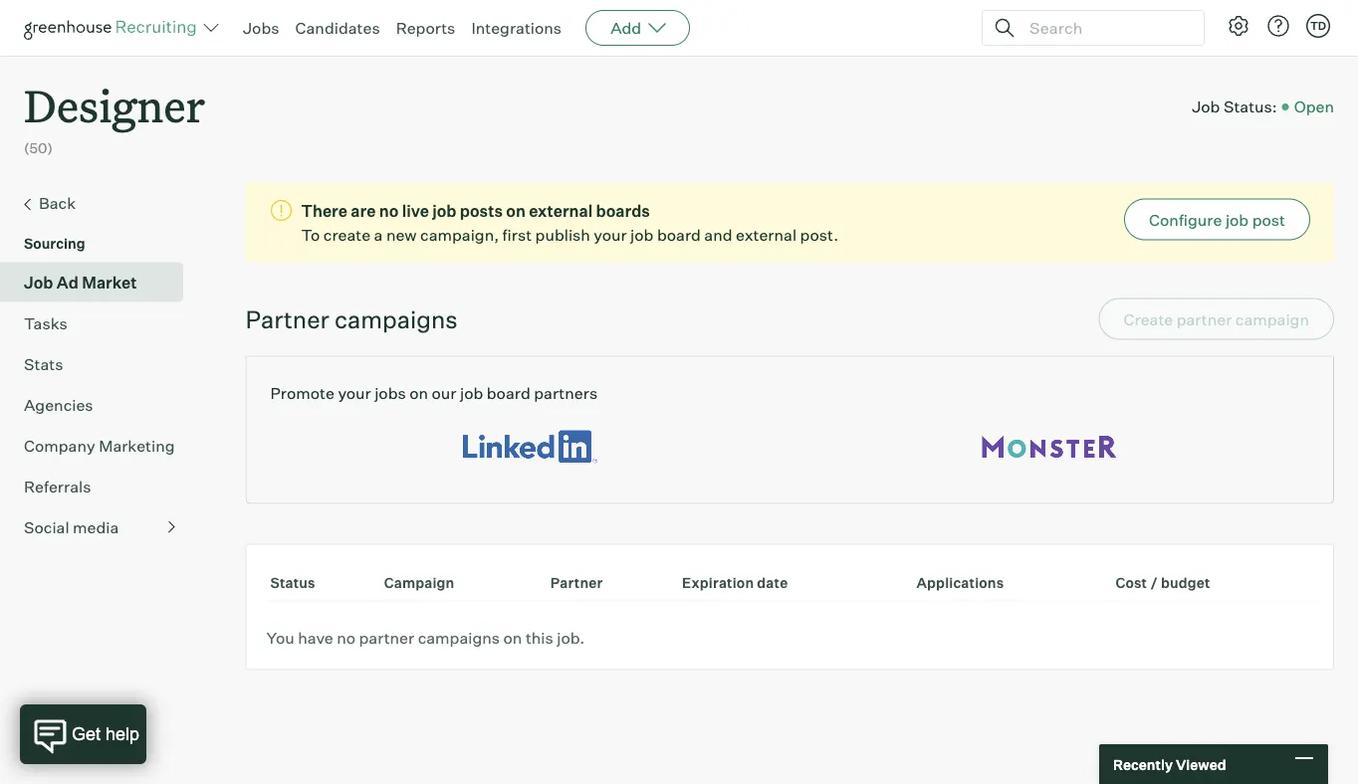 Task type: describe. For each thing, give the bounding box(es) containing it.
you
[[266, 628, 294, 648]]

partner campaigns
[[245, 304, 458, 334]]

0 vertical spatial external
[[529, 201, 593, 221]]

cost / budget
[[1116, 574, 1211, 592]]

configure image
[[1227, 14, 1251, 38]]

0 horizontal spatial your
[[338, 383, 371, 403]]

configure job post
[[1149, 210, 1286, 230]]

designer (50)
[[24, 76, 205, 157]]

open
[[1294, 97, 1334, 117]]

status:
[[1224, 97, 1277, 117]]

jobs link
[[243, 18, 279, 38]]

job up campaign,
[[432, 201, 457, 221]]

company
[[24, 436, 95, 456]]

job right our
[[460, 383, 483, 403]]

partner for partner
[[550, 574, 603, 592]]

1 vertical spatial on
[[410, 383, 428, 403]]

candidates
[[295, 18, 380, 38]]

our
[[432, 383, 457, 403]]

social media link
[[24, 516, 175, 539]]

board inside there are no live job posts on external boards to create a new campaign, first publish your job board and external post.
[[657, 225, 701, 245]]

marketing
[[99, 436, 175, 456]]

0 vertical spatial campaigns
[[335, 304, 458, 334]]

have
[[298, 628, 333, 648]]

and
[[704, 225, 733, 245]]

monster | united states - standard job ad + 14 days auto refresh image
[[983, 425, 1117, 470]]

cost
[[1116, 574, 1147, 592]]

posts
[[460, 201, 503, 221]]

status
[[270, 574, 315, 592]]

linkedin - job posting image
[[463, 425, 597, 470]]

partners
[[534, 383, 598, 403]]

sourcing
[[24, 235, 85, 252]]

job ad market link
[[24, 271, 175, 294]]

date
[[757, 574, 788, 592]]

designer link
[[24, 56, 205, 139]]

designer
[[24, 76, 205, 134]]

reports link
[[396, 18, 455, 38]]

to
[[301, 225, 320, 245]]

configure
[[1149, 210, 1222, 230]]

promote your jobs on our job board partners
[[270, 383, 598, 403]]

live
[[402, 201, 429, 221]]

no for live
[[379, 201, 399, 221]]

agencies
[[24, 395, 93, 415]]

partner
[[359, 628, 414, 648]]

partner for partner campaigns
[[245, 304, 329, 334]]

no for partner
[[337, 628, 356, 648]]

job for job status:
[[1192, 97, 1220, 117]]

1 vertical spatial external
[[736, 225, 797, 245]]

recently
[[1113, 756, 1173, 774]]

stats link
[[24, 352, 175, 376]]

referrals link
[[24, 475, 175, 499]]

this
[[526, 628, 553, 648]]

post.
[[800, 225, 839, 245]]



Task type: vqa. For each thing, say whether or not it's contained in the screenshot.
the Stats
yes



Task type: locate. For each thing, give the bounding box(es) containing it.
1 horizontal spatial your
[[594, 225, 627, 245]]

2 vertical spatial on
[[503, 628, 522, 648]]

campaigns up jobs
[[335, 304, 458, 334]]

partner up promote
[[245, 304, 329, 334]]

job left 'post'
[[1226, 210, 1249, 230]]

external up 'publish'
[[529, 201, 593, 221]]

/
[[1151, 574, 1158, 592]]

on left our
[[410, 383, 428, 403]]

stats
[[24, 354, 63, 374]]

tasks link
[[24, 311, 175, 335]]

media
[[73, 518, 119, 537]]

partner
[[245, 304, 329, 334], [550, 574, 603, 592]]

expiration
[[682, 574, 754, 592]]

a
[[374, 225, 383, 245]]

company marketing link
[[24, 434, 175, 458]]

on up first in the top of the page
[[506, 201, 526, 221]]

there
[[301, 201, 348, 221]]

integrations
[[471, 18, 562, 38]]

external
[[529, 201, 593, 221], [736, 225, 797, 245]]

jobs
[[375, 383, 406, 403]]

0 horizontal spatial no
[[337, 628, 356, 648]]

0 vertical spatial no
[[379, 201, 399, 221]]

job left ad
[[24, 273, 53, 292]]

1 vertical spatial partner
[[550, 574, 603, 592]]

your
[[594, 225, 627, 245], [338, 383, 371, 403]]

0 horizontal spatial external
[[529, 201, 593, 221]]

social media
[[24, 518, 119, 537]]

1 horizontal spatial board
[[657, 225, 701, 245]]

configure job post button
[[1124, 199, 1311, 241]]

0 vertical spatial partner
[[245, 304, 329, 334]]

on inside there are no live job posts on external boards to create a new campaign, first publish your job board and external post.
[[506, 201, 526, 221]]

post
[[1252, 210, 1286, 230]]

on left this
[[503, 628, 522, 648]]

there are no live job posts on external boards to create a new campaign, first publish your job board and external post.
[[301, 201, 839, 245]]

job
[[1192, 97, 1220, 117], [24, 273, 53, 292]]

campaign
[[384, 574, 455, 592]]

greenhouse recruiting image
[[24, 16, 203, 40]]

board left and
[[657, 225, 701, 245]]

job left status:
[[1192, 97, 1220, 117]]

promote
[[270, 383, 335, 403]]

board left 'partners'
[[487, 383, 531, 403]]

publish
[[535, 225, 590, 245]]

external right and
[[736, 225, 797, 245]]

company marketing
[[24, 436, 175, 456]]

integrations link
[[471, 18, 562, 38]]

candidates link
[[295, 18, 380, 38]]

reports
[[396, 18, 455, 38]]

Search text field
[[1025, 13, 1186, 42]]

1 vertical spatial no
[[337, 628, 356, 648]]

partner up job.
[[550, 574, 603, 592]]

job ad market
[[24, 273, 137, 292]]

are
[[351, 201, 376, 221]]

0 horizontal spatial partner
[[245, 304, 329, 334]]

your down boards at the top left of the page
[[594, 225, 627, 245]]

your left jobs
[[338, 383, 371, 403]]

referrals
[[24, 477, 91, 497]]

td button
[[1307, 14, 1330, 38]]

on
[[506, 201, 526, 221], [410, 383, 428, 403], [503, 628, 522, 648]]

job for job ad market
[[24, 273, 53, 292]]

td button
[[1303, 10, 1334, 42]]

1 vertical spatial campaigns
[[418, 628, 500, 648]]

no right are at the left of the page
[[379, 201, 399, 221]]

campaign,
[[420, 225, 499, 245]]

budget
[[1161, 574, 1211, 592]]

expiration date
[[682, 574, 788, 592]]

1 vertical spatial board
[[487, 383, 531, 403]]

first
[[503, 225, 532, 245]]

0 vertical spatial board
[[657, 225, 701, 245]]

social
[[24, 518, 69, 537]]

job.
[[557, 628, 585, 648]]

ad
[[57, 273, 79, 292]]

back link
[[24, 191, 175, 217]]

1 horizontal spatial partner
[[550, 574, 603, 592]]

add
[[611, 18, 642, 38]]

add button
[[586, 10, 690, 46]]

you have no partner campaigns on this job.
[[266, 628, 585, 648]]

1 vertical spatial your
[[338, 383, 371, 403]]

no inside there are no live job posts on external boards to create a new campaign, first publish your job board and external post.
[[379, 201, 399, 221]]

(50)
[[24, 140, 53, 157]]

recently viewed
[[1113, 756, 1226, 774]]

agencies link
[[24, 393, 175, 417]]

campaigns
[[335, 304, 458, 334], [418, 628, 500, 648]]

your inside there are no live job posts on external boards to create a new campaign, first publish your job board and external post.
[[594, 225, 627, 245]]

create
[[323, 225, 371, 245]]

new
[[386, 225, 417, 245]]

tasks
[[24, 313, 68, 333]]

0 horizontal spatial board
[[487, 383, 531, 403]]

applications
[[917, 574, 1004, 592]]

boards
[[596, 201, 650, 221]]

job down boards at the top left of the page
[[631, 225, 654, 245]]

0 vertical spatial your
[[594, 225, 627, 245]]

1 horizontal spatial no
[[379, 201, 399, 221]]

td
[[1310, 19, 1327, 32]]

back
[[39, 193, 76, 213]]

job status:
[[1192, 97, 1277, 117]]

campaigns down the 'campaign'
[[418, 628, 500, 648]]

job inside button
[[1226, 210, 1249, 230]]

jobs
[[243, 18, 279, 38]]

job
[[432, 201, 457, 221], [1226, 210, 1249, 230], [631, 225, 654, 245], [460, 383, 483, 403]]

viewed
[[1176, 756, 1226, 774]]

1 vertical spatial job
[[24, 273, 53, 292]]

board
[[657, 225, 701, 245], [487, 383, 531, 403]]

0 horizontal spatial job
[[24, 273, 53, 292]]

1 horizontal spatial job
[[1192, 97, 1220, 117]]

no right the have
[[337, 628, 356, 648]]

0 vertical spatial on
[[506, 201, 526, 221]]

no
[[379, 201, 399, 221], [337, 628, 356, 648]]

0 vertical spatial job
[[1192, 97, 1220, 117]]

market
[[82, 273, 137, 292]]

1 horizontal spatial external
[[736, 225, 797, 245]]



